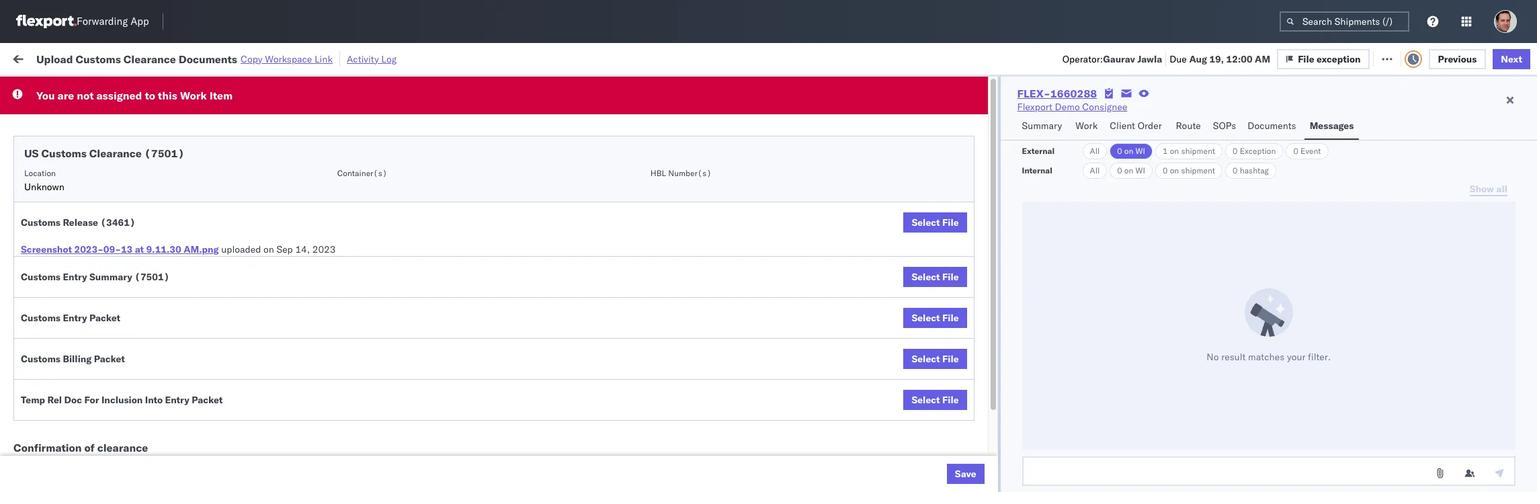 Task type: vqa. For each thing, say whether or not it's contained in the screenshot.


Task type: locate. For each thing, give the bounding box(es) containing it.
schedule pickup from los angeles, ca down the us customs clearance (7501)
[[31, 161, 196, 173]]

0 vertical spatial abcdefg78456546
[[1152, 310, 1243, 322]]

uploaded
[[221, 243, 261, 255]]

3 select file button from the top
[[904, 308, 967, 328]]

(7501) down workitem button
[[144, 147, 184, 160]]

0 on wi for 1
[[1117, 146, 1146, 156]]

hlxu8034992 down '0 on shipment'
[[1185, 191, 1251, 203]]

1889466 for confirm delivery
[[957, 398, 998, 410]]

1 ceau7522281, hlxu6269489, hlxu8034992 from the top
[[1042, 132, 1251, 144]]

hbl
[[651, 168, 666, 178]]

numbers for container numbers
[[1080, 108, 1113, 118]]

1 vertical spatial hlxu6269489,
[[1114, 161, 1182, 173]]

schedule pickup from los angeles, ca button up customs entry summary (7501)
[[31, 249, 196, 264]]

3 11:59 pm pdt, nov 4, 2022 from the top
[[269, 191, 393, 203]]

1 vertical spatial wi
[[1136, 165, 1146, 175]]

import work
[[114, 52, 170, 64]]

angeles, down into
[[144, 427, 181, 439]]

2 vertical spatial ceau7522281, hlxu6269489, hlxu8034992
[[1042, 191, 1251, 203]]

dec for schedule delivery appointment
[[338, 339, 356, 351]]

at right 13 on the left
[[135, 243, 144, 255]]

778
[[248, 52, 265, 64]]

pm
[[298, 132, 313, 144], [298, 162, 313, 174], [298, 191, 313, 203], [298, 250, 313, 263], [298, 310, 313, 322], [298, 339, 313, 351], [292, 369, 307, 381]]

work down container numbers button
[[1076, 120, 1098, 132]]

select file for customs entry packet
[[912, 312, 959, 324]]

result
[[1222, 351, 1246, 363]]

customs
[[76, 52, 121, 66], [41, 147, 87, 160], [21, 216, 60, 229], [21, 271, 60, 283], [64, 279, 102, 291], [21, 312, 60, 324], [21, 353, 60, 365]]

consignee button
[[730, 106, 886, 119]]

4 resize handle column header from the left
[[603, 104, 619, 492]]

1 abcdefg78456546 from the top
[[1152, 310, 1243, 322]]

1 vertical spatial test123456
[[1152, 162, 1209, 174]]

1 vertical spatial confirm
[[31, 398, 65, 410]]

0 vertical spatial all
[[1090, 146, 1100, 156]]

1 flex-1846748 from the top
[[928, 132, 998, 144]]

sep
[[277, 243, 293, 255]]

0 exception
[[1233, 146, 1276, 156]]

2 flex-1846748 from the top
[[928, 162, 998, 174]]

2 select file from the top
[[912, 271, 959, 283]]

client for client order
[[1110, 120, 1135, 132]]

2 11:59 from the top
[[269, 162, 296, 174]]

ca
[[184, 161, 196, 173], [184, 191, 196, 203], [184, 250, 196, 262], [184, 309, 196, 321], [178, 368, 191, 380], [184, 427, 196, 439]]

2 0 on wi from the top
[[1117, 165, 1146, 175]]

1660288
[[1051, 87, 1097, 100]]

angeles,
[[144, 161, 181, 173], [144, 191, 181, 203], [144, 250, 181, 262], [144, 309, 181, 321], [139, 368, 176, 380], [144, 427, 181, 439]]

clearance up the work,
[[124, 52, 176, 66]]

3 pdt, from the top
[[315, 191, 336, 203]]

1 vertical spatial at
[[135, 243, 144, 255]]

1 vertical spatial 11:59 pm pst, dec 13, 2022
[[269, 339, 398, 351]]

4 schedule pickup from los angeles, ca button from the top
[[31, 308, 196, 323]]

2023
[[312, 243, 336, 255]]

select file for customs billing packet
[[912, 353, 959, 365]]

schedule
[[31, 131, 71, 144], [31, 161, 71, 173], [31, 191, 71, 203], [31, 220, 71, 232], [31, 250, 71, 262], [31, 309, 71, 321], [31, 338, 71, 351], [31, 427, 71, 439], [31, 457, 71, 469]]

customs down screenshot
[[21, 271, 60, 283]]

1 horizontal spatial summary
[[1022, 120, 1062, 132]]

flex-2130387
[[928, 457, 998, 470]]

confirm inside button
[[31, 368, 65, 380]]

0 vertical spatial ceau7522281,
[[1042, 132, 1111, 144]]

schedule delivery appointment button up 2023-
[[31, 219, 165, 234]]

2 select from the top
[[912, 271, 940, 283]]

flex-1893174
[[928, 428, 998, 440]]

hlxu8034992 down 1 on shipment
[[1185, 161, 1251, 173]]

None text field
[[1022, 456, 1516, 486]]

4 schedule delivery appointment link from the top
[[31, 456, 165, 470]]

0 vertical spatial 11:59 pm pst, dec 13, 2022
[[269, 310, 398, 322]]

1 vertical spatial abcdefg78456546
[[1152, 339, 1243, 351]]

2 vertical spatial entry
[[165, 394, 189, 406]]

13, for schedule pickup from los angeles, ca
[[358, 310, 373, 322]]

nov for 2nd the schedule pickup from los angeles, ca link from the top of the page
[[339, 191, 356, 203]]

hlxu6269489, down "1"
[[1114, 161, 1182, 173]]

jaehyung choi - test origin agent
[[1365, 457, 1511, 470]]

4 fcl from the top
[[546, 310, 563, 322]]

0 vertical spatial test123456
[[1152, 132, 1209, 144]]

client left name
[[626, 108, 648, 118]]

jawla left due
[[1138, 53, 1163, 65]]

1 schedule from the top
[[31, 131, 71, 144]]

ca for 4th the schedule pickup from los angeles, ca 'button'
[[184, 309, 196, 321]]

schedule pickup from los angeles, ca link up clearance
[[31, 427, 196, 440]]

pst, for schedule delivery appointment
[[315, 339, 336, 351]]

6 ocean fcl from the top
[[516, 369, 563, 381]]

packet up the confirm pickup from los angeles, ca link
[[94, 353, 125, 365]]

schedule delivery appointment for 4th "schedule delivery appointment" link from the top of the page
[[31, 457, 165, 469]]

appointment up 13 on the left
[[110, 220, 165, 232]]

schedule pickup from los angeles, ca button down temp rel doc for inclusion into entry packet
[[31, 427, 196, 441]]

test123456 for omkar savant
[[1152, 191, 1209, 203]]

operator:
[[1063, 53, 1103, 65]]

0 vertical spatial upload
[[36, 52, 73, 66]]

6 schedule from the top
[[31, 309, 71, 321]]

select for customs entry summary (7501)
[[912, 271, 940, 283]]

pdt, right 14,
[[315, 250, 336, 263]]

1 vertical spatial upload
[[31, 279, 61, 291]]

flexport demo consignee link
[[1018, 100, 1128, 114]]

angeles, down the us customs clearance (7501)
[[144, 161, 181, 173]]

customs inside button
[[64, 279, 102, 291]]

2 vertical spatial dec
[[332, 369, 350, 381]]

work right this
[[180, 89, 207, 102]]

0 hashtag
[[1233, 165, 1269, 175]]

hlxu8034992 for gaurav jawla
[[1185, 132, 1251, 144]]

dec
[[338, 310, 356, 322], [338, 339, 356, 351], [332, 369, 350, 381]]

0 vertical spatial clearance
[[124, 52, 176, 66]]

2 schedule delivery appointment button from the top
[[31, 219, 165, 234]]

0 horizontal spatial client
[[626, 108, 648, 118]]

1 hlxu6269489, from the top
[[1114, 132, 1182, 144]]

angeles, right 13 on the left
[[144, 250, 181, 262]]

entry
[[63, 271, 87, 283], [63, 312, 87, 324], [165, 394, 189, 406]]

this
[[158, 89, 177, 102]]

schedule delivery appointment link down of
[[31, 456, 165, 470]]

ceau7522281, down container numbers
[[1042, 132, 1111, 144]]

upload down screenshot
[[31, 279, 61, 291]]

hlxu8034992 for omkar savant
[[1185, 191, 1251, 203]]

5 select file from the top
[[912, 394, 959, 406]]

ceau7522281,
[[1042, 132, 1111, 144], [1042, 161, 1111, 173], [1042, 191, 1111, 203]]

los down upload customs clearance documents button
[[127, 309, 142, 321]]

0 vertical spatial shipment
[[1181, 146, 1216, 156]]

4 4, from the top
[[359, 250, 367, 263]]

Search Shipments (/) text field
[[1280, 11, 1410, 32]]

resize handle column header for consignee button
[[883, 104, 900, 492]]

clearance
[[124, 52, 176, 66], [89, 147, 142, 160], [104, 279, 147, 291]]

0 vertical spatial 0 on wi
[[1117, 146, 1146, 156]]

forwarding app
[[77, 15, 149, 28]]

1 wi from the top
[[1136, 146, 1146, 156]]

0 horizontal spatial at
[[135, 243, 144, 255]]

shipment down 1 on shipment
[[1181, 165, 1216, 175]]

2 vertical spatial hlxu8034992
[[1185, 191, 1251, 203]]

schedule pickup from los angeles, ca up customs entry summary (7501)
[[31, 250, 196, 262]]

7 resize handle column header from the left
[[1019, 104, 1035, 492]]

appointment down clearance
[[110, 457, 165, 469]]

exception
[[1326, 52, 1370, 64], [1317, 53, 1361, 65]]

client left "order"
[[1110, 120, 1135, 132]]

delivery for third schedule delivery appointment button from the bottom of the page
[[73, 220, 108, 232]]

numbers for mbl/mawb numbers
[[1201, 108, 1235, 118]]

flex id button
[[900, 106, 1022, 119]]

-
[[1429, 457, 1435, 470]]

for
[[84, 394, 99, 406]]

0 vertical spatial summary
[[1022, 120, 1062, 132]]

0 vertical spatial entry
[[63, 271, 87, 283]]

1889466
[[957, 310, 998, 322], [957, 339, 998, 351], [957, 369, 998, 381], [957, 398, 998, 410]]

work inside button
[[147, 52, 170, 64]]

0 horizontal spatial summary
[[89, 271, 132, 283]]

clearance inside button
[[104, 279, 147, 291]]

1 vertical spatial ceau7522281,
[[1042, 161, 1111, 173]]

numbers inside mbl/mawb numbers button
[[1201, 108, 1235, 118]]

are
[[58, 89, 74, 102]]

activity log
[[347, 53, 397, 65]]

from down upload customs clearance documents button
[[105, 309, 124, 321]]

19,
[[1210, 53, 1224, 65]]

11 resize handle column header from the left
[[1503, 104, 1519, 492]]

(7501) down 9.11.30
[[135, 271, 170, 283]]

angeles, up into
[[139, 368, 176, 380]]

4:00
[[269, 369, 290, 381]]

2 vertical spatial hlxu6269489,
[[1114, 191, 1182, 203]]

1 vertical spatial clearance
[[89, 147, 142, 160]]

3 flex-1846748 from the top
[[928, 191, 998, 203]]

schedule delivery appointment up the us customs clearance (7501)
[[31, 131, 165, 144]]

ceau7522281, down internal
[[1042, 191, 1111, 203]]

unknown
[[24, 181, 64, 193]]

resize handle column header for mbl/mawb numbers button
[[1342, 104, 1358, 492]]

savant
[[1395, 191, 1424, 203]]

origin
[[1457, 457, 1483, 470]]

ca inside button
[[178, 368, 191, 380]]

ceau7522281, for gaurav
[[1042, 132, 1111, 144]]

11:59 pm pst, dec 13, 2022
[[269, 310, 398, 322], [269, 339, 398, 351]]

schedule delivery appointment link up billing on the bottom left of the page
[[31, 338, 165, 351]]

3 1889466 from the top
[[957, 369, 998, 381]]

delivery inside button
[[68, 398, 102, 410]]

5 fcl from the top
[[546, 339, 563, 351]]

2 vertical spatial ceau7522281,
[[1042, 191, 1111, 203]]

schedule pickup from los angeles, ca button down the us customs clearance (7501)
[[31, 160, 196, 175]]

2 13, from the top
[[358, 339, 373, 351]]

documents for upload customs clearance documents copy workspace link
[[179, 52, 237, 66]]

12:00
[[1227, 53, 1253, 65]]

1 vertical spatial hlxu8034992
[[1185, 161, 1251, 173]]

test123456 down 1 on shipment
[[1152, 162, 1209, 174]]

nov for first "schedule delivery appointment" link
[[339, 132, 356, 144]]

jawla
[[1138, 53, 1163, 65], [1397, 132, 1421, 144]]

schedule delivery appointment link up the us customs clearance (7501)
[[31, 131, 165, 144]]

0 vertical spatial ceau7522281, hlxu6269489, hlxu8034992
[[1042, 132, 1251, 144]]

1 horizontal spatial jawla
[[1397, 132, 1421, 144]]

1 fcl from the top
[[546, 132, 563, 144]]

1 ceau7522281, from the top
[[1042, 132, 1111, 144]]

all button for external
[[1083, 143, 1107, 159]]

5 select from the top
[[912, 394, 940, 406]]

2 4, from the top
[[359, 162, 367, 174]]

pickup down billing on the bottom left of the page
[[68, 368, 97, 380]]

4 select file button from the top
[[904, 349, 967, 369]]

upload for upload customs clearance documents
[[31, 279, 61, 291]]

0 vertical spatial jawla
[[1138, 53, 1163, 65]]

test123456 for gaurav jawla
[[1152, 132, 1209, 144]]

0 left the event at the top right of page
[[1294, 146, 1299, 156]]

1 vertical spatial entry
[[63, 312, 87, 324]]

documents up in
[[179, 52, 237, 66]]

client name
[[626, 108, 671, 118]]

forwarding app link
[[16, 15, 149, 28]]

0 vertical spatial work
[[147, 52, 170, 64]]

entry right into
[[165, 394, 189, 406]]

all for external
[[1090, 146, 1100, 156]]

1 flex-1889466 from the top
[[928, 310, 998, 322]]

4 11:59 from the top
[[269, 250, 296, 263]]

flex-1846748 button
[[906, 129, 1000, 148], [906, 129, 1000, 148], [906, 158, 1000, 177], [906, 158, 1000, 177], [906, 188, 1000, 207], [906, 188, 1000, 207], [906, 217, 1000, 236], [906, 217, 1000, 236], [906, 247, 1000, 266], [906, 247, 1000, 266], [906, 277, 1000, 295], [906, 277, 1000, 295]]

location unknown
[[24, 168, 64, 193]]

dec for schedule pickup from los angeles, ca
[[338, 310, 356, 322]]

all button
[[1083, 143, 1107, 159], [1083, 163, 1107, 179]]

pdt, for 3rd the schedule pickup from los angeles, ca link from the top of the page
[[315, 250, 336, 263]]

3 ceau7522281, hlxu6269489, hlxu8034992 from the top
[[1042, 191, 1251, 203]]

previous
[[1438, 53, 1477, 65]]

upload up by: at the top
[[36, 52, 73, 66]]

1889466 for schedule delivery appointment
[[957, 339, 998, 351]]

0 vertical spatial pst,
[[315, 310, 336, 322]]

confirm inside button
[[31, 398, 65, 410]]

0 vertical spatial client
[[626, 108, 648, 118]]

1 vertical spatial jawla
[[1397, 132, 1421, 144]]

file for customs entry summary (7501)
[[943, 271, 959, 283]]

2 resize handle column header from the left
[[433, 104, 450, 492]]

messages
[[1310, 120, 1354, 132]]

0 horizontal spatial work
[[147, 52, 170, 64]]

4, for first "schedule delivery appointment" link
[[359, 132, 367, 144]]

ca for 3rd the schedule pickup from los angeles, ca 'button' from the bottom of the page
[[184, 250, 196, 262]]

summary down flexport
[[1022, 120, 1062, 132]]

1 vertical spatial work
[[180, 89, 207, 102]]

0 horizontal spatial gaurav
[[1103, 53, 1136, 65]]

for
[[129, 83, 140, 93]]

1846748
[[957, 132, 998, 144], [957, 162, 998, 174], [957, 191, 998, 203], [957, 221, 998, 233], [957, 250, 998, 263], [957, 280, 998, 292]]

0 vertical spatial wi
[[1136, 146, 1146, 156]]

customs entry summary (7501)
[[21, 271, 170, 283]]

0 vertical spatial hlxu6269489,
[[1114, 132, 1182, 144]]

schedule pickup from los angeles, ca button up (3461) on the top
[[31, 190, 196, 205]]

schedule pickup from los angeles, ca up (3461) on the top
[[31, 191, 196, 203]]

from up clearance
[[105, 427, 124, 439]]

2 flex-1889466 from the top
[[928, 339, 998, 351]]

1 shipment from the top
[[1181, 146, 1216, 156]]

gvcu5265864
[[1042, 457, 1108, 469]]

risk
[[279, 52, 294, 64]]

1 13, from the top
[[358, 310, 373, 322]]

187 on track
[[310, 52, 365, 64]]

1 ocean fcl from the top
[[516, 132, 563, 144]]

0 event
[[1294, 146, 1321, 156]]

4 pdt, from the top
[[315, 250, 336, 263]]

0 vertical spatial hlxu8034992
[[1185, 132, 1251, 144]]

delivery
[[73, 131, 108, 144], [73, 220, 108, 232], [73, 338, 108, 351], [68, 398, 102, 410], [73, 457, 108, 469]]

delivery for 3rd schedule delivery appointment button from the top of the page
[[73, 338, 108, 351]]

2 11:59 pm pst, dec 13, 2022 from the top
[[269, 339, 398, 351]]

file
[[1307, 52, 1324, 64], [1298, 53, 1315, 65], [943, 216, 959, 229], [943, 271, 959, 283], [943, 312, 959, 324], [943, 353, 959, 365], [943, 394, 959, 406]]

3 11:59 from the top
[[269, 191, 296, 203]]

numbers inside container numbers button
[[1080, 108, 1113, 118]]

schedule delivery appointment up billing on the bottom left of the page
[[31, 338, 165, 351]]

3 select file from the top
[[912, 312, 959, 324]]

2 wi from the top
[[1136, 165, 1146, 175]]

3 ocean fcl from the top
[[516, 250, 563, 263]]

0 vertical spatial (7501)
[[144, 147, 184, 160]]

ceau7522281, down external
[[1042, 161, 1111, 173]]

6 resize handle column header from the left
[[883, 104, 900, 492]]

(7501) for customs entry summary (7501)
[[135, 271, 170, 283]]

0 left exception
[[1233, 146, 1238, 156]]

packet for customs billing packet
[[94, 353, 125, 365]]

hlxu6269489, for gaurav jawla
[[1114, 132, 1182, 144]]

1 appointment from the top
[[110, 131, 165, 144]]

shipment up '0 on shipment'
[[1181, 146, 1216, 156]]

1 horizontal spatial numbers
[[1201, 108, 1235, 118]]

schedule delivery appointment button
[[31, 131, 165, 146], [31, 219, 165, 234], [31, 338, 165, 353], [31, 456, 165, 471]]

3 hlxu6269489, from the top
[[1114, 191, 1182, 203]]

deadline
[[269, 108, 302, 118]]

from right 2023-
[[105, 250, 124, 262]]

1 vertical spatial all
[[1090, 165, 1100, 175]]

pdt, down deadline button
[[315, 132, 336, 144]]

1 vertical spatial ceau7522281, hlxu6269489, hlxu8034992
[[1042, 161, 1251, 173]]

nov for 3rd the schedule pickup from los angeles, ca link from the top of the page
[[339, 250, 356, 263]]

clearance for us customs clearance (7501)
[[89, 147, 142, 160]]

file for customs release (3461)
[[943, 216, 959, 229]]

select for customs release (3461)
[[912, 216, 940, 229]]

2 confirm from the top
[[31, 398, 65, 410]]

schedule pickup from los angeles, ca down upload customs clearance documents button
[[31, 309, 196, 321]]

0 horizontal spatial numbers
[[1080, 108, 1113, 118]]

schedule delivery appointment link up 2023-
[[31, 219, 165, 233]]

5 11:59 from the top
[[269, 310, 296, 322]]

id
[[923, 108, 932, 118]]

due aug 19, 12:00 am
[[1170, 53, 1271, 65]]

1 vertical spatial (7501)
[[135, 271, 170, 283]]

1 vertical spatial shipment
[[1181, 165, 1216, 175]]

hlxu8034992
[[1185, 132, 1251, 144], [1185, 161, 1251, 173], [1185, 191, 1251, 203]]

work inside button
[[1076, 120, 1098, 132]]

from
[[105, 161, 124, 173], [105, 191, 124, 203], [105, 250, 124, 262], [105, 309, 124, 321], [99, 368, 119, 380], [105, 427, 124, 439]]

1 vertical spatial packet
[[94, 353, 125, 365]]

1 vertical spatial gaurav
[[1365, 132, 1395, 144]]

2 all from the top
[[1090, 165, 1100, 175]]

select file button for customs entry summary (7501)
[[904, 267, 967, 287]]

0 vertical spatial 13,
[[358, 310, 373, 322]]

schedule delivery appointment down of
[[31, 457, 165, 469]]

los down the us customs clearance (7501)
[[127, 161, 142, 173]]

pdt, for 2nd the schedule pickup from los angeles, ca link from the top of the page
[[315, 191, 336, 203]]

2 horizontal spatial work
[[1076, 120, 1098, 132]]

1 vertical spatial dec
[[338, 339, 356, 351]]

1 vertical spatial 13,
[[358, 339, 373, 351]]

3 select from the top
[[912, 312, 940, 324]]

1 horizontal spatial client
[[1110, 120, 1135, 132]]

pickup
[[73, 161, 102, 173], [73, 191, 102, 203], [73, 250, 102, 262], [73, 309, 102, 321], [68, 368, 97, 380], [73, 427, 102, 439]]

0 down client order
[[1117, 146, 1122, 156]]

1 vertical spatial pst,
[[315, 339, 336, 351]]

pst,
[[315, 310, 336, 322], [315, 339, 336, 351], [309, 369, 330, 381]]

hlxu8034992 up 1 on shipment
[[1185, 132, 1251, 144]]

work right import
[[147, 52, 170, 64]]

schedule delivery appointment button up the us customs clearance (7501)
[[31, 131, 165, 146]]

schedule pickup from los angeles, ca
[[31, 161, 196, 173], [31, 191, 196, 203], [31, 250, 196, 262], [31, 309, 196, 321], [31, 427, 196, 439]]

0 vertical spatial confirm
[[31, 368, 65, 380]]

packet right into
[[192, 394, 223, 406]]

schedule delivery appointment button up billing on the bottom left of the page
[[31, 338, 165, 353]]

2 1846748 from the top
[[957, 162, 998, 174]]

1 resize handle column header from the left
[[245, 104, 261, 492]]

los up 'inclusion'
[[121, 368, 136, 380]]

2 vertical spatial work
[[1076, 120, 1098, 132]]

jawla up savant
[[1397, 132, 1421, 144]]

3 appointment from the top
[[110, 338, 165, 351]]

0 left hashtag
[[1233, 165, 1238, 175]]

item
[[210, 89, 233, 102]]

ca for the confirm pickup from los angeles, ca button
[[178, 368, 191, 380]]

customs up customs billing packet
[[21, 312, 60, 324]]

4 flex-1889466 from the top
[[928, 398, 998, 410]]

clearance down workitem button
[[89, 147, 142, 160]]

documents
[[179, 52, 237, 66], [1248, 120, 1297, 132], [150, 279, 198, 291]]

0 horizontal spatial consignee
[[736, 108, 775, 118]]

documents down screenshot 2023-09-13 at 9.11.30 am.png uploaded on sep 14, 2023
[[150, 279, 198, 291]]

1 all from the top
[[1090, 146, 1100, 156]]

test123456 down '0 on shipment'
[[1152, 191, 1209, 203]]

1 horizontal spatial at
[[268, 52, 276, 64]]

schedule pickup from los angeles, ca link up (3461) on the top
[[31, 190, 196, 203]]

0 vertical spatial documents
[[179, 52, 237, 66]]

select file button for temp rel doc for inclusion into entry packet
[[904, 390, 967, 410]]

pdt, left container(s)
[[315, 162, 336, 174]]

flex-1846748
[[928, 132, 998, 144], [928, 162, 998, 174], [928, 191, 998, 203], [928, 221, 998, 233], [928, 250, 998, 263], [928, 280, 998, 292]]

wi
[[1136, 146, 1146, 156], [1136, 165, 1146, 175]]

schedule pickup from los angeles, ca button down upload customs clearance documents button
[[31, 308, 196, 323]]

summary inside button
[[1022, 120, 1062, 132]]

3 test123456 from the top
[[1152, 191, 1209, 203]]

1 numbers from the left
[[1080, 108, 1113, 118]]

1 vertical spatial 0 on wi
[[1117, 165, 1146, 175]]

1 all button from the top
[[1083, 143, 1107, 159]]

schedule pickup from los angeles, ca link down upload customs clearance documents button
[[31, 308, 196, 322]]

test
[[685, 132, 703, 144], [795, 132, 813, 144], [685, 162, 703, 174], [685, 191, 703, 203], [795, 191, 813, 203], [685, 250, 703, 263], [795, 250, 813, 263], [685, 310, 703, 322], [795, 310, 813, 322], [685, 339, 703, 351], [795, 339, 813, 351], [685, 369, 703, 381], [795, 369, 813, 381], [1437, 457, 1455, 470]]

1 select file button from the top
[[904, 212, 967, 233]]

doc
[[64, 394, 82, 406]]

0 vertical spatial packet
[[89, 312, 120, 324]]

documents up exception
[[1248, 120, 1297, 132]]

appointment for 4th "schedule delivery appointment" link from the top of the page
[[110, 457, 165, 469]]

2 schedule delivery appointment link from the top
[[31, 219, 165, 233]]

1 vertical spatial client
[[1110, 120, 1135, 132]]

(7501) for us customs clearance (7501)
[[144, 147, 184, 160]]

summary down 09-
[[89, 271, 132, 283]]

from up temp rel doc for inclusion into entry packet
[[99, 368, 119, 380]]

abcdefg78456546 for schedule delivery appointment
[[1152, 339, 1243, 351]]

hlxu6269489, up "1"
[[1114, 132, 1182, 144]]

select for temp rel doc for inclusion into entry packet
[[912, 394, 940, 406]]

customs up customs entry packet at the bottom of page
[[64, 279, 102, 291]]

1 vertical spatial all button
[[1083, 163, 1107, 179]]

summary
[[1022, 120, 1062, 132], [89, 271, 132, 283]]

screenshot 2023-09-13 at 9.11.30 am.png uploaded on sep 14, 2023
[[21, 243, 336, 255]]

entry for packet
[[63, 312, 87, 324]]

confirm pickup from los angeles, ca link
[[31, 367, 191, 381]]

schedule pickup from los angeles, ca up clearance
[[31, 427, 196, 439]]

from up (3461) on the top
[[105, 191, 124, 203]]

4 1889466 from the top
[[957, 398, 998, 410]]

schedule pickup from los angeles, ca link up customs entry summary (7501)
[[31, 249, 196, 263]]

1 1889466 from the top
[[957, 310, 998, 322]]

1 test123456 from the top
[[1152, 132, 1209, 144]]

confirm for confirm pickup from los angeles, ca
[[31, 368, 65, 380]]

2 vertical spatial test123456
[[1152, 191, 1209, 203]]

3 schedule delivery appointment button from the top
[[31, 338, 165, 353]]

2 vertical spatial pst,
[[309, 369, 330, 381]]

4 select file from the top
[[912, 353, 959, 365]]

customs left billing on the bottom left of the page
[[21, 353, 60, 365]]

4 ocean fcl from the top
[[516, 310, 563, 322]]

delivery for confirm delivery button
[[68, 398, 102, 410]]

1 11:59 pm pst, dec 13, 2022 from the top
[[269, 310, 398, 322]]

activity log button
[[347, 51, 397, 67]]

1 horizontal spatial work
[[180, 89, 207, 102]]

resize handle column header for deadline button
[[433, 104, 450, 492]]

schedule delivery appointment for first "schedule delivery appointment" link
[[31, 131, 165, 144]]

appointment for 2nd "schedule delivery appointment" link from the top of the page
[[110, 220, 165, 232]]

gaurav right messages button
[[1365, 132, 1395, 144]]

4 11:59 pm pdt, nov 4, 2022 from the top
[[269, 250, 393, 263]]

1 select file from the top
[[912, 216, 959, 229]]

0 vertical spatial dec
[[338, 310, 356, 322]]

gaurav left due
[[1103, 53, 1136, 65]]

test123456 down route at right
[[1152, 132, 1209, 144]]

from for 2nd the schedule pickup from los angeles, ca link from the top of the page
[[105, 191, 124, 203]]

wi for 1
[[1136, 146, 1146, 156]]

messages button
[[1305, 114, 1360, 140]]

consignee inside button
[[736, 108, 775, 118]]

resize handle column header for client name button
[[714, 104, 730, 492]]

pdt, for first "schedule delivery appointment" link
[[315, 132, 336, 144]]

upload inside upload customs clearance documents link
[[31, 279, 61, 291]]

3 4, from the top
[[359, 191, 367, 203]]

3 schedule delivery appointment from the top
[[31, 338, 165, 351]]

0 vertical spatial all button
[[1083, 143, 1107, 159]]

2 fcl from the top
[[546, 191, 563, 203]]

resize handle column header
[[245, 104, 261, 492], [433, 104, 450, 492], [493, 104, 509, 492], [603, 104, 619, 492], [714, 104, 730, 492], [883, 104, 900, 492], [1019, 104, 1035, 492], [1130, 104, 1146, 492], [1342, 104, 1358, 492], [1452, 104, 1468, 492], [1503, 104, 1519, 492]]

confirmation of clearance
[[13, 441, 148, 454]]

clearance for upload customs clearance documents
[[104, 279, 147, 291]]

you are not assigned to this work item
[[36, 89, 233, 102]]

choi
[[1407, 457, 1426, 470]]

10 resize handle column header from the left
[[1452, 104, 1468, 492]]

1 schedule delivery appointment from the top
[[31, 131, 165, 144]]

:
[[97, 83, 100, 93]]

ca for 5th the schedule pickup from los angeles, ca 'button' from the bottom of the page
[[184, 161, 196, 173]]

from inside button
[[99, 368, 119, 380]]

5 1846748 from the top
[[957, 250, 998, 263]]

entry up customs billing packet
[[63, 312, 87, 324]]

all for internal
[[1090, 165, 1100, 175]]

select file button for customs billing packet
[[904, 349, 967, 369]]

schedule delivery appointment up 2023-
[[31, 220, 165, 232]]

13, for schedule delivery appointment
[[358, 339, 373, 351]]

from down the us customs clearance (7501)
[[105, 161, 124, 173]]

file for customs entry packet
[[943, 312, 959, 324]]

2 vertical spatial documents
[[150, 279, 198, 291]]

pst, for schedule pickup from los angeles, ca
[[315, 310, 336, 322]]

2 vertical spatial clearance
[[104, 279, 147, 291]]

schedule pickup from los angeles, ca link down the us customs clearance (7501)
[[31, 160, 196, 174]]

6 flex-1846748 from the top
[[928, 280, 998, 292]]

confirm
[[31, 368, 65, 380], [31, 398, 65, 410]]



Task type: describe. For each thing, give the bounding box(es) containing it.
abcdefg78456546 for schedule pickup from los angeles, ca
[[1152, 310, 1243, 322]]

exception
[[1240, 146, 1276, 156]]

delivery for 1st schedule delivery appointment button
[[73, 131, 108, 144]]

status
[[74, 83, 97, 93]]

hlxu6269489, for omkar savant
[[1114, 191, 1182, 203]]

5 flex-1846748 from the top
[[928, 250, 998, 263]]

copy
[[241, 53, 263, 65]]

clearance
[[97, 441, 148, 454]]

progress
[[211, 83, 244, 93]]

8 schedule from the top
[[31, 427, 71, 439]]

1 vertical spatial summary
[[89, 271, 132, 283]]

09-
[[103, 243, 121, 255]]

file for customs billing packet
[[943, 353, 959, 365]]

0 vertical spatial gaurav
[[1103, 53, 1136, 65]]

4, for 3rd the schedule pickup from los angeles, ca link from the top of the page
[[359, 250, 367, 263]]

0 down "1"
[[1163, 165, 1168, 175]]

matches
[[1248, 351, 1285, 363]]

confirm pickup from los angeles, ca button
[[31, 367, 191, 382]]

confirm delivery
[[31, 398, 102, 410]]

pickup up "release" at the left top of page
[[73, 191, 102, 203]]

my
[[13, 49, 35, 68]]

Search Work text field
[[1085, 48, 1231, 68]]

flex-1889466 for schedule pickup from los angeles, ca
[[928, 310, 998, 322]]

select file button for customs entry packet
[[904, 308, 967, 328]]

mbl/mawb numbers
[[1152, 108, 1235, 118]]

1 schedule pickup from los angeles, ca from the top
[[31, 161, 196, 173]]

5 schedule pickup from los angeles, ca button from the top
[[31, 427, 196, 441]]

0 horizontal spatial jawla
[[1138, 53, 1163, 65]]

upload customs clearance documents
[[31, 279, 198, 291]]

angeles, down upload customs clearance documents button
[[144, 309, 181, 321]]

ceau7522281, hlxu6269489, hlxu8034992 for gaurav jawla
[[1042, 132, 1251, 144]]

sops button
[[1208, 114, 1243, 140]]

6 11:59 from the top
[[269, 339, 296, 351]]

shipment for 1 on shipment
[[1181, 146, 1216, 156]]

3 schedule pickup from los angeles, ca link from the top
[[31, 249, 196, 263]]

customs release (3461)
[[21, 216, 135, 229]]

appointment for first "schedule delivery appointment" link
[[110, 131, 165, 144]]

operator: gaurav jawla
[[1063, 53, 1163, 65]]

app
[[131, 15, 149, 28]]

container numbers
[[1042, 108, 1113, 118]]

2 nov from the top
[[339, 162, 356, 174]]

workspace
[[265, 53, 312, 65]]

0 down client order button
[[1117, 165, 1122, 175]]

wi for 0
[[1136, 165, 1146, 175]]

entry for summary
[[63, 271, 87, 283]]

angeles, inside button
[[139, 368, 176, 380]]

flex-1889466 for schedule delivery appointment
[[928, 339, 998, 351]]

confirm for confirm delivery
[[31, 398, 65, 410]]

am.png
[[184, 243, 219, 255]]

resize handle column header for container numbers button
[[1130, 104, 1146, 492]]

ocean fcl for 3rd the schedule pickup from los angeles, ca link from the top of the page
[[516, 250, 563, 263]]

mbl/mawb numbers button
[[1146, 106, 1345, 119]]

documents button
[[1243, 114, 1305, 140]]

event
[[1301, 146, 1321, 156]]

rel
[[47, 394, 62, 406]]

1 schedule delivery appointment button from the top
[[31, 131, 165, 146]]

from for fourth the schedule pickup from los angeles, ca link from the top
[[105, 309, 124, 321]]

upload for upload customs clearance documents copy workspace link
[[36, 52, 73, 66]]

select file for temp rel doc for inclusion into entry packet
[[912, 394, 959, 406]]

shipment for 0 on shipment
[[1181, 165, 1216, 175]]

aug
[[1190, 53, 1207, 65]]

previous button
[[1429, 49, 1487, 69]]

screenshot 2023-09-13 at 9.11.30 am.png link
[[21, 243, 219, 256]]

4 1846748 from the top
[[957, 221, 998, 233]]

from for first the schedule pickup from los angeles, ca link from the bottom of the page
[[105, 427, 124, 439]]

appointment for third "schedule delivery appointment" link from the top of the page
[[110, 338, 165, 351]]

2 ceau7522281, from the top
[[1042, 161, 1111, 173]]

pickup inside button
[[68, 368, 97, 380]]

by:
[[49, 82, 62, 94]]

0 on wi for 0
[[1117, 165, 1146, 175]]

2 schedule pickup from los angeles, ca link from the top
[[31, 190, 196, 203]]

1 schedule delivery appointment link from the top
[[31, 131, 165, 144]]

2 11:59 pm pdt, nov 4, 2022 from the top
[[269, 162, 393, 174]]

customs up ":"
[[76, 52, 121, 66]]

sops
[[1213, 120, 1236, 132]]

confirm delivery button
[[31, 397, 102, 412]]

my work
[[13, 49, 73, 68]]

no
[[1207, 351, 1219, 363]]

workitem
[[15, 108, 50, 118]]

6 fcl from the top
[[546, 369, 563, 381]]

4 flex-1846748 from the top
[[928, 221, 998, 233]]

you
[[36, 89, 55, 102]]

pickup up customs entry summary (7501)
[[73, 250, 102, 262]]

upload customs clearance documents link
[[31, 279, 198, 292]]

gaurav jawla
[[1365, 132, 1421, 144]]

5 ocean fcl from the top
[[516, 339, 563, 351]]

us
[[24, 147, 39, 160]]

resize handle column header for workitem button
[[245, 104, 261, 492]]

omkar
[[1365, 191, 1393, 203]]

select file for customs release (3461)
[[912, 216, 959, 229]]

not
[[77, 89, 94, 102]]

resize handle column header for mode button
[[603, 104, 619, 492]]

delivery for first schedule delivery appointment button from the bottom of the page
[[73, 457, 108, 469]]

pickup down the us customs clearance (7501)
[[73, 161, 102, 173]]

los up clearance
[[127, 427, 142, 439]]

file for temp rel doc for inclusion into entry packet
[[943, 394, 959, 406]]

snooze
[[456, 108, 483, 118]]

los right 09-
[[127, 250, 142, 262]]

resize handle column header for flex id button in the top of the page
[[1019, 104, 1035, 492]]

filter.
[[1308, 351, 1331, 363]]

us customs clearance (7501)
[[24, 147, 184, 160]]

1 vertical spatial documents
[[1248, 120, 1297, 132]]

due
[[1170, 53, 1187, 65]]

import work button
[[109, 43, 176, 73]]

from for 1st the schedule pickup from los angeles, ca link
[[105, 161, 124, 173]]

select for customs billing packet
[[912, 353, 940, 365]]

flexport demo consignee
[[1018, 101, 1128, 113]]

11:59 pm pst, dec 13, 2022 for schedule delivery appointment
[[269, 339, 398, 351]]

pickup up of
[[73, 427, 102, 439]]

flexport
[[1018, 101, 1053, 113]]

1889466 for schedule pickup from los angeles, ca
[[957, 310, 998, 322]]

1 horizontal spatial gaurav
[[1365, 132, 1395, 144]]

ready
[[103, 83, 127, 93]]

schedule delivery appointment for third "schedule delivery appointment" link from the top of the page
[[31, 338, 165, 351]]

billing
[[63, 353, 92, 365]]

3 resize handle column header from the left
[[493, 104, 509, 492]]

2 schedule pickup from los angeles, ca button from the top
[[31, 190, 196, 205]]

release
[[63, 216, 98, 229]]

4 schedule pickup from los angeles, ca link from the top
[[31, 308, 196, 322]]

track
[[343, 52, 365, 64]]

2 vertical spatial packet
[[192, 394, 223, 406]]

schedule delivery appointment for 2nd "schedule delivery appointment" link from the top of the page
[[31, 220, 165, 232]]

clearance for upload customs clearance documents copy workspace link
[[124, 52, 176, 66]]

3 1846748 from the top
[[957, 191, 998, 203]]

ceau7522281, for omkar
[[1042, 191, 1111, 203]]

status : ready for work, blocked, in progress
[[74, 83, 244, 93]]

angeles, up 9.11.30
[[144, 191, 181, 203]]

2 test123456 from the top
[[1152, 162, 1209, 174]]

0 vertical spatial at
[[268, 52, 276, 64]]

5 schedule pickup from los angeles, ca from the top
[[31, 427, 196, 439]]

3 schedule from the top
[[31, 191, 71, 203]]

2 ceau7522281, hlxu6269489, hlxu8034992 from the top
[[1042, 161, 1251, 173]]

agent
[[1486, 457, 1511, 470]]

customs up screenshot
[[21, 216, 60, 229]]

6 1846748 from the top
[[957, 280, 998, 292]]

route button
[[1171, 114, 1208, 140]]

flex id
[[906, 108, 932, 118]]

ocean fcl for the confirm pickup from los angeles, ca link
[[516, 369, 563, 381]]

from for the confirm pickup from los angeles, ca link
[[99, 368, 119, 380]]

mode
[[516, 108, 536, 118]]

hbl number(s)
[[651, 168, 712, 178]]

ca for second the schedule pickup from los angeles, ca 'button' from the top
[[184, 191, 196, 203]]

location
[[24, 168, 56, 178]]

flex-1660288
[[1018, 87, 1097, 100]]

3 schedule pickup from los angeles, ca from the top
[[31, 250, 196, 262]]

external
[[1022, 146, 1055, 156]]

3 fcl from the top
[[546, 250, 563, 263]]

next
[[1501, 53, 1523, 65]]

flexport. image
[[16, 15, 77, 28]]

4 schedule delivery appointment button from the top
[[31, 456, 165, 471]]

2 hlxu8034992 from the top
[[1185, 161, 1251, 173]]

3 schedule pickup from los angeles, ca button from the top
[[31, 249, 196, 264]]

confirm pickup from los angeles, ca
[[31, 368, 191, 380]]

summary button
[[1017, 114, 1070, 140]]

ocean fcl for first "schedule delivery appointment" link
[[516, 132, 563, 144]]

2 schedule from the top
[[31, 161, 71, 173]]

confirmation
[[13, 441, 82, 454]]

2023-
[[74, 243, 103, 255]]

container
[[1042, 108, 1078, 118]]

2 pdt, from the top
[[315, 162, 336, 174]]

7 schedule from the top
[[31, 338, 71, 351]]

save button
[[947, 464, 985, 484]]

upload customs clearance documents button
[[31, 279, 198, 293]]

jaehyung
[[1365, 457, 1404, 470]]

import
[[114, 52, 145, 64]]

flex
[[906, 108, 921, 118]]

customs up location
[[41, 147, 87, 160]]

4, for 2nd the schedule pickup from los angeles, ca link from the top of the page
[[359, 191, 367, 203]]

1 11:59 from the top
[[269, 132, 296, 144]]

in
[[201, 83, 209, 93]]

2 schedule pickup from los angeles, ca from the top
[[31, 191, 196, 203]]

packet for customs entry packet
[[89, 312, 120, 324]]

select file button for customs release (3461)
[[904, 212, 967, 233]]

ocean fcl for 2nd the schedule pickup from los angeles, ca link from the top of the page
[[516, 191, 563, 203]]

batch
[[1462, 52, 1488, 64]]

mbl/mawb
[[1152, 108, 1199, 118]]

from for 3rd the schedule pickup from los angeles, ca link from the top of the page
[[105, 250, 124, 262]]

select file for customs entry summary (7501)
[[912, 271, 959, 283]]

los up (3461) on the top
[[127, 191, 142, 203]]

2 hlxu6269489, from the top
[[1114, 161, 1182, 173]]

customs billing packet
[[21, 353, 125, 365]]

am
[[1255, 53, 1271, 65]]

los inside button
[[121, 368, 136, 380]]

client for client name
[[626, 108, 648, 118]]

4 schedule from the top
[[31, 220, 71, 232]]

3 schedule delivery appointment link from the top
[[31, 338, 165, 351]]

ca for fifth the schedule pickup from los angeles, ca 'button' from the top
[[184, 427, 196, 439]]

omkar savant
[[1365, 191, 1424, 203]]

4 schedule pickup from los angeles, ca from the top
[[31, 309, 196, 321]]

pickup down customs entry summary (7501)
[[73, 309, 102, 321]]

ceau7522281, hlxu6269489, hlxu8034992 for omkar savant
[[1042, 191, 1251, 203]]

your
[[1287, 351, 1306, 363]]

9 schedule from the top
[[31, 457, 71, 469]]

778 at risk
[[248, 52, 294, 64]]

all button for internal
[[1083, 163, 1107, 179]]

5 schedule pickup from los angeles, ca link from the top
[[31, 427, 196, 440]]

customs entry packet
[[21, 312, 120, 324]]

log
[[381, 53, 397, 65]]

1 1846748 from the top
[[957, 132, 998, 144]]

1 schedule pickup from los angeles, ca link from the top
[[31, 160, 196, 174]]

upload customs clearance documents copy workspace link
[[36, 52, 333, 66]]

1 schedule pickup from los angeles, ca button from the top
[[31, 160, 196, 175]]

3 flex-1889466 from the top
[[928, 369, 998, 381]]

5 schedule from the top
[[31, 250, 71, 262]]

filtered
[[13, 82, 46, 94]]

deadline button
[[263, 106, 436, 119]]

work
[[38, 49, 73, 68]]

container numbers button
[[1035, 106, 1132, 119]]

1 on shipment
[[1163, 146, 1216, 156]]

1
[[1163, 146, 1168, 156]]

1 11:59 pm pdt, nov 4, 2022 from the top
[[269, 132, 393, 144]]

1 horizontal spatial consignee
[[1083, 101, 1128, 113]]

13
[[121, 243, 133, 255]]

documents for upload customs clearance documents
[[150, 279, 198, 291]]

flex-1889466 for confirm delivery
[[928, 398, 998, 410]]

demo
[[1055, 101, 1080, 113]]

internal
[[1022, 165, 1053, 175]]



